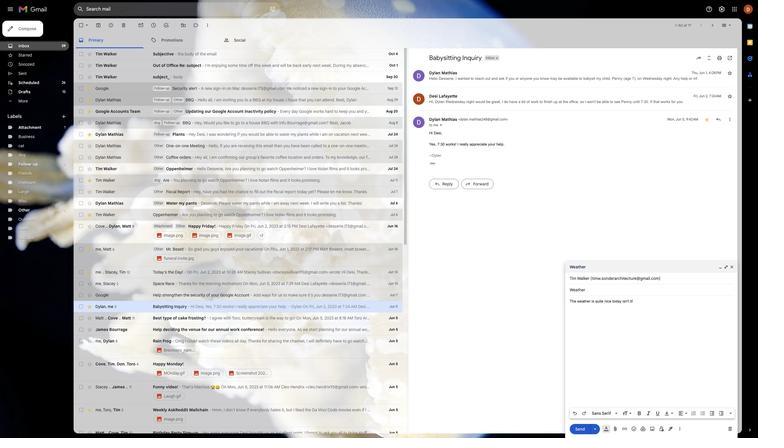Task type: describe. For each thing, give the bounding box(es) containing it.
sending
[[471, 247, 485, 252]]

0 horizontal spatial water
[[232, 201, 242, 206]]

1 horizontal spatial i'm
[[392, 270, 398, 275]]

best, right details.
[[464, 143, 473, 149]]

today's the day! - on fri, jun 2, 2023 at 10:28 am stacey sullivan <staceysullivan95@gmail.com> wrote: hi desi, thanks for sharing! i'm not really a fan of these kinds of movies, but my son loves them! maybe i
[[153, 270, 531, 275]]

films for oppenheimer - are you planning to go watch oppenheimer? i love nolan films and it looks promising.
[[286, 212, 295, 218]]

excellent
[[276, 431, 292, 436]]

5, left 10:54
[[432, 385, 435, 390]]

1 for 1 50 of 77
[[675, 23, 677, 27]]

stacey up me , toro , tim 5 at the left of the page
[[95, 385, 108, 390]]

1 horizontal spatial week.
[[322, 63, 332, 68]]

to left the house
[[241, 120, 245, 126]]

dylan mathias for other water my pants - desserie, please water my pants while i am away next week. i will write you a list. thanks!
[[95, 201, 123, 206]]

tim walker for jul 11
[[95, 178, 115, 183]]

space
[[153, 281, 164, 287]]

to left babysit
[[579, 76, 582, 81]]

move to image
[[181, 22, 186, 28]]

formatting options toolbar
[[570, 409, 735, 419]]

is inside text field
[[592, 300, 594, 304]]

social tab
[[219, 32, 292, 48]]

cell containing rain frog
[[153, 339, 519, 356]]

24 for let
[[394, 132, 398, 137]]

9:42 am
[[686, 117, 698, 122]]

show trimmed content image
[[429, 162, 436, 165]]

aug for hello all, i am inviting you to a bbq at my house. i hope that you can attend. best, dylan
[[387, 98, 393, 102]]

4 row from the top
[[74, 83, 403, 94]]

a left the house
[[246, 120, 248, 126]]

1 location from the left
[[288, 155, 303, 160]]

jun 14 for you
[[388, 282, 398, 286]]

have inside list
[[509, 100, 517, 104]]

row containing google accounts team
[[74, 106, 403, 117]]

up inside list
[[554, 100, 558, 104]]

mathias for follow-up plants - hey desi, i was wondering if you would be able to water my plants while i am on vacation next week. let me know! best, dylan
[[108, 132, 123, 137]]

security
[[173, 86, 188, 91]]

older image
[[710, 22, 716, 28]]

tab list containing primary
[[74, 32, 742, 48]]

friends
[[18, 171, 32, 176]]

oppenheimer? for oppenheimer - are you planning to go watch oppenheimer? i love nolan films and it looks promising.
[[236, 212, 263, 218]]

0 vertical spatial films
[[329, 166, 338, 172]]

our left group's
[[239, 155, 245, 160]]

1 vertical spatial fill
[[382, 431, 387, 436]]

image.png down askreddit
[[164, 417, 183, 422]]

other inside 'other one-on-one meeting - hello, if you are receiving this email then you have been called to a one-on-one meeting with your supervisor. stay tuned for further details. best, dylan'
[[154, 144, 163, 148]]

1 vertical spatial night
[[486, 304, 495, 310]]

cove up me , matt 6
[[95, 224, 105, 229]]

inbox for inbox button
[[486, 56, 495, 60]]

this left form
[[395, 431, 401, 436]]

inactivity
[[245, 109, 263, 114]]

babysitting for babysitting inquiry
[[429, 54, 461, 62]]

walker for jul 11
[[103, 178, 115, 183]]

help strengthen the security of your google account -
[[153, 293, 253, 298]]

1 horizontal spatial is
[[481, 155, 484, 160]]

cell containing happy friday!
[[153, 224, 374, 241]]

1 horizontal spatial while
[[309, 132, 319, 137]]

form
[[402, 431, 411, 436]]

archive image
[[95, 22, 101, 28]]

27 row from the top
[[74, 405, 403, 428]]

2023 up morning
[[212, 270, 221, 275]]

0 horizontal spatial body
[[173, 74, 183, 80]]

2 vertical spatial hi
[[191, 304, 194, 310]]

subjective - the body of the email
[[153, 51, 217, 57]]

0 horizontal spatial help.
[[278, 304, 287, 310]]

0 vertical spatial penny
[[612, 76, 623, 81]]

1 horizontal spatial fri,
[[309, 304, 315, 310]]

to left finish
[[540, 100, 543, 104]]

1 vertical spatial out
[[260, 189, 266, 195]]

1 horizontal spatial water
[[280, 132, 290, 137]]

dylan mathias for bbq - hello all, i am inviting you to a bbq at my house. i hope that you can attend. best, dylan
[[95, 97, 121, 103]]

desserie, inside list
[[439, 76, 455, 81]]

0 vertical spatial an
[[485, 155, 490, 160]]

large link
[[18, 189, 29, 195]]

14 for i'm
[[395, 270, 398, 275]]

be right won't at right
[[597, 100, 601, 104]]

an inside cell
[[486, 247, 491, 252]]

am up 'other one-on-one meeting - hello, if you are receiving this email then you have been called to a one-on-one meeting with your supervisor. stay tuned for further details. best, dylan'
[[322, 132, 328, 137]]

friends link
[[18, 171, 32, 176]]

1 horizontal spatial <desserie.l73@gmail.com>
[[385, 304, 433, 310]]

2023 left 10:54
[[436, 385, 446, 390]]

mathias for other water my pants - desserie, please water my pants while i am away next week. i will write you a list. thanks!
[[108, 201, 123, 206]]

annual
[[216, 327, 229, 333]]

cove , tim , don , toro 4
[[95, 362, 139, 367]]

not starred image
[[727, 93, 733, 99]]

details.
[[449, 143, 463, 149]]

of right "fan"
[[427, 270, 431, 275]]

1 vertical spatial email
[[263, 143, 273, 149]]

dylan mathias for follow-up plants - hey desi, i was wondering if you would be able to water my plants while i am on vacation next week. let me know! best, dylan
[[95, 132, 123, 137]]

would down bring?
[[496, 304, 507, 310]]

happy for happy friday! -
[[188, 224, 201, 229]]

me down james bourrage
[[95, 339, 101, 344]]

other inside the other water my pants - desserie, please water my pants while i am away next week. i will write you a list. thanks!
[[154, 201, 163, 206]]

6 for mathias
[[396, 201, 398, 206]]

0 vertical spatial do
[[504, 100, 508, 104]]

yes, inside list
[[429, 142, 436, 147]]

today inside the weather is quite nice today isn't it! text field
[[612, 300, 622, 304]]

promising. for dog are - you planning to go watch oppenheimer? i love nolan films and it looks promising.
[[302, 178, 321, 183]]

for up security
[[192, 281, 198, 287]]

up inside follow-up security alert -
[[166, 86, 170, 91]]

1 vertical spatial all,
[[203, 155, 208, 160]]

2 vertical spatial hey
[[202, 431, 209, 436]]

with down the "let"
[[370, 143, 378, 149]]

other inside labels navigation
[[18, 208, 30, 213]]

0 horizontal spatial yes,
[[205, 304, 213, 310]]

1 vertical spatial desserie,
[[207, 166, 224, 172]]

of left 77 at the top right of the page
[[684, 23, 687, 27]]

you left know
[[533, 76, 539, 81]]

2 horizontal spatial email
[[451, 431, 461, 436]]

iced
[[491, 155, 499, 160]]

today inside babysitting inquiry "main content"
[[297, 189, 307, 195]]

my right to
[[331, 155, 336, 160]]

follow- down follow-up security alert -
[[154, 98, 166, 102]]

thu, inside cell
[[270, 247, 278, 252]]

1 horizontal spatial if
[[390, 281, 393, 287]]

1 for 1
[[64, 125, 66, 130]]

planning for you
[[197, 212, 213, 218]]

weekly
[[153, 408, 167, 413]]

info.bourrage@gmail.com?
[[279, 120, 329, 126]]

funny
[[153, 385, 165, 390]]

tim walker for oct 4
[[95, 51, 117, 57]]

2 or from the left
[[689, 76, 692, 81]]

bbq down alert
[[186, 97, 194, 103]]

one-
[[331, 143, 340, 149]]

other inside other mr. beast! - so glad you guys enjoyed your vacations! on thu, jun 1, 2023 at 2:17 pm matt bowers <matt.bowers170@gmail.com> wrote: alright! here goes nothing! i am sending an invitation to my funeral in
[[154, 247, 163, 252]]

0 vertical spatial <desserie.l73@gmail.com>
[[329, 281, 377, 287]]

cat inside labels navigation
[[18, 143, 24, 149]]

forward
[[473, 182, 489, 187]]

primary
[[89, 38, 103, 43]]

jun inside mon, jun 5, 9:42 am cell
[[676, 117, 682, 122]]

all inside cell
[[235, 339, 239, 344]]

insert photo image
[[649, 427, 655, 432]]

2 location from the left
[[381, 155, 396, 160]]

chance
[[235, 189, 249, 195]]

2 on- from the left
[[340, 143, 346, 149]]

you right works at the right top of page
[[677, 100, 683, 104]]

11 inside stacey .. james .. 11
[[129, 385, 132, 390]]

weather
[[570, 265, 586, 270]]

1 vertical spatial wednesday
[[446, 100, 465, 104]]

to left mars,
[[443, 281, 447, 287]]

advanced search options image
[[267, 3, 278, 15]]

you right write
[[330, 201, 337, 206]]

google accounts team
[[95, 109, 140, 114]]

1 favorite from the left
[[260, 155, 274, 160]]

stacey up me , stacey 2
[[105, 270, 117, 275]]

1 vertical spatial great,
[[514, 304, 525, 310]]

best type of cake frosting?
[[153, 316, 206, 321]]

1 horizontal spatial really
[[406, 270, 416, 275]]

my left plants
[[291, 132, 296, 137]]

be right may
[[558, 76, 562, 81]]

0 vertical spatial are
[[225, 166, 231, 172]]

8 inside the cove .. dylan , matt 8
[[132, 224, 134, 229]]

0 vertical spatial 8
[[396, 121, 398, 125]]

the up re:
[[178, 51, 184, 57]]

0 vertical spatial thanks
[[357, 270, 370, 275]]

wrote: down 'sharing!'
[[378, 281, 389, 287]]

business
[[18, 134, 35, 139]]

be up dylan.mathias248@gmail.com
[[486, 100, 490, 104]]

am down hello, at the top left
[[211, 155, 217, 160]]

of right out
[[161, 63, 165, 68]]

my inside list
[[596, 76, 601, 81]]

mathias for bbq - hey, would you like to go to a house bbq with info.bourrage@gmail.com? best, jacob
[[107, 120, 121, 126]]

insert signature image
[[668, 427, 674, 432]]

misc. link
[[18, 199, 28, 204]]

tim inside weather dialog
[[570, 276, 576, 281]]

29
[[394, 98, 398, 102]]

25 row from the top
[[74, 359, 403, 382]]

settings image
[[718, 6, 725, 13]]

1 vertical spatial 1
[[396, 63, 398, 68]]

if inside list
[[650, 100, 652, 104]]

motivation!
[[222, 281, 242, 287]]

tim walker for sep 30
[[95, 74, 117, 80]]

2 vertical spatial next
[[291, 201, 299, 206]]

2 horizontal spatial 11
[[395, 178, 398, 183]]

bbq right the house
[[261, 120, 269, 126]]

1 horizontal spatial please
[[317, 189, 329, 195]]

jul for thanks!
[[390, 201, 395, 206]]

thought
[[477, 339, 491, 344]]

walker for oct 1
[[104, 63, 117, 68]]

2 vertical spatial an
[[270, 431, 275, 436]]

am right 7:39
[[294, 281, 300, 287]]

1 50 of 77
[[675, 23, 692, 27]]

you right inviting on the top
[[237, 97, 244, 103]]

the up subject
[[200, 51, 206, 57]]

1 horizontal spatial body
[[185, 51, 194, 57]]

1 vertical spatial 2,
[[207, 270, 211, 275]]

maybe
[[517, 270, 529, 275]]

a left list.
[[338, 201, 340, 206]]

0 vertical spatial oppenheimer?
[[279, 166, 306, 172]]

until
[[633, 100, 640, 104]]

Not starred checkbox
[[727, 70, 733, 76]]

for left 'sharing!'
[[371, 270, 376, 275]]

attachment inside cell
[[154, 224, 172, 229]]

watch up "image.gif"
[[224, 212, 235, 218]]

1 vertical spatial penny
[[621, 100, 632, 104]]

able inside list
[[602, 100, 609, 104]]

me , matt 6
[[95, 247, 115, 252]]

0 horizontal spatial on
[[329, 132, 333, 137]]

me , dylan 8
[[95, 339, 117, 344]]

snooze image
[[151, 22, 156, 28]]

our left annual
[[208, 327, 215, 333]]

compose button
[[2, 21, 43, 37]]

1 vertical spatial please
[[219, 201, 231, 206]]

know.
[[342, 189, 353, 195]]

0 horizontal spatial toro
[[103, 408, 111, 413]]

will left back
[[280, 63, 286, 68]]

0 horizontal spatial is
[[397, 155, 400, 160]]

up inside follow-up plants - hey desi, i was wondering if you would be able to water my plants while i am on vacation next week. let me know! best, dylan
[[166, 132, 170, 137]]

latte
[[508, 155, 516, 160]]

labels
[[7, 114, 22, 120]]

1, inside cell
[[287, 247, 289, 252]]

labels image
[[193, 22, 199, 28]]

11 row from the top
[[74, 163, 413, 175]]

pm
[[313, 247, 319, 252]]

really inside list
[[460, 142, 469, 147]]

--dylan
[[429, 154, 441, 158]]

available
[[563, 76, 578, 81]]

hi, inside row
[[447, 304, 452, 310]]

a left mission
[[425, 281, 428, 287]]

work inside list
[[531, 100, 539, 104]]

support image
[[706, 6, 713, 13]]

follow- inside follow-up plants - hey desi, i was wondering if you would be able to water my plants while i am on vacation next week. let me know! best, dylan
[[154, 132, 166, 137]]

0 vertical spatial next
[[313, 63, 321, 68]]

tim walker for oct 1
[[95, 63, 117, 68]]

0 vertical spatial looks
[[350, 166, 360, 172]]

2 vertical spatial please
[[369, 431, 381, 436]]

0 vertical spatial 12
[[395, 86, 398, 91]]

the left security
[[183, 293, 189, 298]]

1 vertical spatial hi
[[342, 270, 346, 275]]

go inside cell
[[348, 339, 352, 344]]

7 for fiscal report
[[396, 190, 398, 194]]

coffee
[[275, 155, 287, 160]]

image.png down friday! at left bottom
[[199, 233, 218, 238]]

to up friday! at left bottom
[[214, 212, 217, 218]]

2023 left 2:17
[[290, 247, 299, 252]]

my right the water
[[179, 201, 185, 206]]

me , toro , tim 5
[[95, 408, 123, 413]]

follow-up link
[[18, 162, 38, 167]]

on for to
[[638, 76, 642, 81]]

bezos'
[[529, 431, 541, 436]]

7:39
[[286, 281, 294, 287]]

12 row from the top
[[74, 175, 403, 186]]

1, inside cell
[[706, 71, 708, 75]]

tuned
[[418, 143, 428, 149]]

to up inactivity
[[245, 97, 248, 103]]

thanks inside cell
[[248, 339, 261, 344]]

appreciate inside list
[[470, 142, 487, 147]]

indent less ‪(⌘[)‬ image
[[709, 411, 715, 417]]

other oppenheimer - hello desserie, are you planning to go watch oppenheimer? i love nolan films and it looks promising. warm wishes, tim
[[154, 166, 413, 172]]

updating our google account inactivity policy -
[[186, 109, 280, 114]]

thu, jun 1, 4:08 pm cell
[[692, 70, 721, 76]]

1 vertical spatial hello
[[198, 97, 207, 103]]

0 horizontal spatial that
[[299, 97, 306, 103]]

dylan mathias for other one-on-one meeting - hello, if you are receiving this email then you have been called to a one-on-one meeting with your supervisor. stay tuned for further details. best, dylan
[[95, 143, 121, 149]]

accurate
[[382, 385, 398, 390]]

close image
[[730, 265, 734, 270]]

1 vertical spatial if
[[220, 143, 222, 149]]

bulleted list ‪(⌘⇧8)‬ image
[[700, 411, 706, 417]]

attend.
[[322, 97, 335, 103]]

fri, jun 2, 7:24 am cell
[[694, 93, 721, 99]]

24 right warm
[[394, 167, 398, 171]]

18 row from the top
[[74, 267, 531, 278]]

desi, left was
[[197, 132, 206, 137]]

go up other fiscal report - hey, have you had the chance to fill out the fiscal report today yet? please let me know. thanks.
[[261, 166, 266, 172]]

1 vertical spatial hey,
[[194, 189, 202, 195]]

0 vertical spatial oppenheimer
[[166, 166, 193, 172]]

2 horizontal spatial next
[[351, 132, 359, 137]]

hi inside list
[[429, 131, 433, 135]]

would down the house
[[248, 132, 259, 137]]

1 horizontal spatial toro
[[127, 362, 135, 367]]

0 horizontal spatial i'm
[[205, 63, 211, 68]]

14 row from the top
[[74, 198, 403, 209]]

other inside other coffee orders - hey all, i am confirming our group's favorite coffee location and orders. to my knowledge, our favorite location is starbucks. is this correct? my favorite order is an iced chai latte with oatmilk.
[[154, 155, 163, 160]]

dylan mathias for bbq - hey, would you like to go to a house bbq with info.bourrage@gmail.com? best, jacob
[[95, 120, 121, 126]]

jul 24 for your
[[389, 144, 398, 148]]

1 horizontal spatial out
[[388, 431, 394, 436]]

1 vertical spatial aug
[[386, 109, 393, 114]]

to up then
[[275, 132, 279, 137]]

that inside list
[[653, 100, 660, 104]]

up inside labels navigation
[[33, 162, 38, 167]]

cell containing mr. beast!
[[153, 247, 538, 264]]

8 inside me , dylan 8
[[116, 339, 117, 344]]

more formatting options image
[[728, 411, 734, 417]]

jul 6 for tim walker
[[391, 213, 398, 217]]

24 for this
[[394, 155, 398, 160]]

of right type
[[173, 316, 177, 321]]

to right invitation
[[509, 247, 513, 252]]

indent more ‪(⌘])‬ image
[[718, 411, 724, 417]]

0 vertical spatial hey,
[[195, 120, 203, 126]]

video!
[[166, 385, 178, 390]]

stuff!
[[359, 431, 368, 436]]

1 vertical spatial account
[[234, 293, 249, 298]]

needs.
[[437, 63, 449, 68]]

1 vertical spatial oppenheimer
[[153, 212, 178, 218]]

4:08 pm
[[709, 71, 721, 75]]

redo ‪(⌘y)‬ image
[[581, 411, 587, 417]]

won't
[[587, 100, 596, 104]]

0 horizontal spatial ask
[[324, 431, 330, 436]]

0 horizontal spatial email
[[207, 51, 217, 57]]

bold ‪(⌘b)‬ image
[[637, 411, 642, 417]]

mon, inside cell
[[668, 117, 675, 122]]

1 horizontal spatial all
[[338, 431, 342, 436]]

like
[[223, 120, 230, 126]]

1 vertical spatial while
[[261, 201, 270, 206]]

cell containing happy monday!
[[153, 362, 374, 379]]

a inside list
[[519, 100, 521, 104]]

if for wondering
[[237, 132, 240, 137]]

with left the what at the right of page
[[462, 431, 469, 436]]

to right chance
[[250, 189, 253, 195]]

you up dog are - you planning to go watch oppenheimer? i love nolan films and it looks promising. at the top of page
[[232, 166, 239, 172]]

today,
[[455, 339, 466, 344]]

+2 button
[[260, 233, 263, 239]]

babysitting for babysitting inquiry - hi desi, yes, 7:30 works! i really appreciate your help. --dylan on fri, jun 2, 2023 at 7:24 am desi lafayette <desserie.l73@gmail.com> wrote: hi, dylan wednesday night would be great, i do have
[[153, 304, 173, 310]]

tim walker for jul 24
[[95, 166, 117, 172]]

thanks.
[[354, 189, 368, 195]]

0 vertical spatial account
[[227, 109, 244, 114]]

send
[[506, 339, 515, 344]]

bbq up inactivity
[[253, 97, 261, 103]]

0 vertical spatial james
[[95, 327, 108, 333]]

jeff
[[521, 431, 528, 436]]

cat link
[[18, 143, 24, 149]]

wrote: left very
[[360, 385, 371, 390]]

with right latte
[[517, 155, 525, 160]]

2 horizontal spatial nolan
[[318, 166, 328, 172]]

desi, down security
[[196, 304, 204, 310]]

of right kinds
[[454, 270, 457, 275]]

1 one from the left
[[182, 143, 189, 149]]

google left accounts
[[95, 109, 109, 114]]

enjoyed
[[220, 247, 235, 252]]

matt .. cove .. matt 11
[[95, 316, 135, 321]]

my right the during at the top left
[[346, 63, 352, 68]]

weather
[[577, 300, 591, 304]]

1 horizontal spatial had
[[401, 281, 408, 287]]

was
[[209, 132, 216, 137]]

for right venue
[[202, 327, 207, 333]]

would up dylan.mathias248@gmail.com
[[476, 100, 485, 104]]

2 vertical spatial 2,
[[323, 304, 327, 310]]

the left morning
[[199, 281, 205, 287]]

2 vertical spatial are
[[182, 212, 188, 218]]

2 vertical spatial wednesday
[[464, 304, 485, 310]]

sep 30
[[386, 75, 398, 79]]

20
[[394, 109, 398, 114]]

teddy
[[398, 63, 410, 68]]

the inside list
[[563, 100, 568, 104]]

.. for cove .. dylan , matt 8
[[106, 224, 108, 229]]

back
[[293, 63, 302, 68]]

google up like
[[212, 109, 226, 114]]

love for oppenheimer - are you planning to go watch oppenheimer? i love nolan films and it looks promising.
[[266, 212, 274, 218]]

0 vertical spatial dog
[[154, 121, 160, 125]]

you right then
[[283, 143, 290, 149]]

office,
[[569, 100, 579, 104]]

desi, inside list
[[434, 131, 442, 135]]

1 row from the top
[[74, 48, 403, 60]]

jun 7
[[390, 293, 398, 298]]

hello inside list
[[429, 76, 438, 81]]

0 horizontal spatial are
[[163, 178, 169, 183]]

cove left don
[[95, 362, 105, 367]]

the weather is quite nice today isn't it!
[[570, 300, 633, 304]]

best
[[153, 316, 162, 321]]

dylan mathias cell
[[429, 117, 508, 122]]

jul for one
[[389, 144, 393, 148]]

0 vertical spatial 4
[[396, 52, 398, 56]]

7),
[[632, 76, 637, 81]]

0 vertical spatial all,
[[208, 97, 213, 103]]

mathias for other coffee orders - hey all, i am confirming our group's favorite coffee location and orders. to my knowledge, our favorite location is starbucks. is this correct? my favorite order is an iced chai latte with oatmilk.
[[107, 155, 121, 160]]

hey for hey all, i am confirming our group's favorite coffee location and orders. to my knowledge, our favorite location is starbucks. is this correct? my favorite order is an iced chai latte with oatmilk.
[[195, 155, 202, 160]]

friday!
[[202, 224, 216, 229]]

starred image
[[704, 117, 710, 122]]

child,
[[602, 76, 611, 81]]

to left bring
[[344, 431, 347, 436]]

cell containing weekly askreddit mailchain
[[153, 408, 374, 425]]

jun 16 for happy friday! -
[[387, 224, 398, 229]]

to right you
[[198, 178, 201, 183]]

go up the happy friday! -
[[218, 212, 223, 218]]

16 row from the top
[[74, 221, 403, 244]]

1 horizontal spatial these
[[432, 270, 442, 275]]

0 vertical spatial promising.
[[361, 166, 380, 172]]

9 row from the top
[[74, 140, 484, 152]]

dylan , me 3
[[95, 304, 116, 310]]

bowers
[[329, 247, 343, 252]]

11 inside matt .. cove .. matt 11
[[132, 316, 135, 321]]

fiscal
[[274, 189, 283, 195]]

at left 7:24
[[338, 304, 341, 310]]

2 vertical spatial desserie,
[[201, 201, 218, 206]]

24 for your
[[394, 144, 398, 148]]

jul for is
[[389, 155, 393, 160]]

2 vertical spatial hello
[[197, 166, 206, 172]]

and inside list
[[492, 76, 498, 81]]

10 row from the top
[[74, 152, 540, 163]]

for left any
[[410, 63, 416, 68]]

follow-up up plants
[[164, 121, 180, 125]]

funeral invite.jpg
[[164, 256, 194, 261]]

14 for you
[[395, 282, 398, 286]]

be left the bringing
[[495, 431, 499, 436]]

walker for jul 24
[[104, 166, 117, 172]]

7 for -
[[396, 293, 398, 298]]

1 vertical spatial week.
[[360, 132, 370, 137]]

add to tasks image
[[163, 22, 169, 28]]

0 vertical spatial wednesday
[[643, 76, 662, 81]]

this inside cell
[[387, 339, 394, 344]]

pop out image
[[724, 265, 729, 270]]

6 for walker
[[396, 213, 398, 217]]

1 vertical spatial fri,
[[193, 270, 199, 275]]

0 horizontal spatial works!
[[223, 304, 234, 310]]

2023 left 11:06
[[249, 385, 258, 390]]

cove .. dylan , matt 8
[[95, 224, 134, 229]]

1 vertical spatial able
[[266, 132, 274, 137]]

0 horizontal spatial funeral
[[164, 256, 177, 261]]

italic ‪(⌘i)‬ image
[[646, 411, 651, 417]]

0 horizontal spatial 7:30
[[214, 304, 222, 310]]

sep for sep 30
[[386, 75, 393, 79]]

jul 24 for let
[[388, 132, 398, 137]]

jul for vacation
[[388, 132, 393, 137]]

some
[[228, 63, 238, 68]]

of right security
[[206, 293, 210, 298]]

16 for happy friday! -
[[394, 224, 398, 229]]

to left mission
[[409, 281, 413, 287]]

to up hi desi,
[[429, 123, 432, 127]]



Task type: locate. For each thing, give the bounding box(es) containing it.
1 horizontal spatial planning
[[197, 212, 213, 218]]

nolan for oppenheimer - are you planning to go watch oppenheimer? i love nolan films and it looks promising.
[[275, 212, 285, 218]]

lafayette
[[439, 94, 457, 99], [310, 281, 328, 287], [522, 281, 539, 287], [367, 304, 384, 310], [478, 385, 495, 390]]

for inside list
[[671, 100, 676, 104]]

great,
[[492, 100, 501, 104], [514, 304, 525, 310]]

mon, jun 5, 9:42 am cell
[[668, 117, 698, 122]]

report spam image
[[108, 22, 114, 28]]

2 jun 14 from the top
[[388, 282, 398, 286]]

2 7 from the top
[[396, 293, 398, 298]]

0 horizontal spatial location
[[288, 155, 303, 160]]

Starred checkbox
[[704, 117, 710, 122]]

sharing
[[268, 339, 282, 344]]

jul 24 for this
[[389, 155, 398, 160]]

5 tim walker from the top
[[95, 178, 115, 183]]

1 horizontal spatial 8
[[132, 224, 134, 229]]

0 vertical spatial jun 14
[[388, 270, 398, 275]]

me up me , stacey 2
[[95, 270, 101, 275]]

.. for me .. stacey , tim 12
[[102, 270, 104, 275]]

insert files using drive image
[[640, 427, 646, 432]]

15 row from the top
[[74, 209, 403, 221]]

2 vertical spatial week.
[[300, 201, 310, 206]]

0 horizontal spatial thanks
[[178, 281, 191, 287]]

son
[[487, 270, 494, 275]]

0 vertical spatial work
[[531, 100, 539, 104]]

underline ‪(⌘u)‬ image
[[655, 411, 661, 417]]

<matt.bowers170@gmail.com>
[[344, 247, 399, 252]]

0 vertical spatial cat
[[18, 143, 24, 149]]

follow- inside labels navigation
[[18, 162, 33, 167]]

google up google accounts team
[[95, 86, 109, 91]]

inbox for the inbox link
[[18, 43, 29, 49]]

promising. left warm
[[361, 166, 380, 172]]

security
[[190, 293, 205, 298]]

the left day!
[[168, 270, 174, 275]]

me right let
[[336, 189, 341, 195]]

2 pants from the left
[[250, 201, 260, 206]]

0 horizontal spatial able
[[266, 132, 274, 137]]

am right 10:54
[[462, 385, 468, 390]]

cell containing funny video!
[[153, 385, 542, 402]]

labels navigation
[[0, 18, 74, 439]]

my inside cell
[[514, 247, 520, 252]]

our
[[205, 109, 211, 114], [239, 155, 245, 160], [359, 155, 365, 160], [208, 327, 215, 333]]

pants
[[186, 201, 197, 206], [250, 201, 260, 206]]

6 inside me , matt 6
[[113, 247, 115, 252]]

other inside other oppenheimer - hello desserie, are you planning to go watch oppenheimer? i love nolan films and it looks promising. warm wishes, tim
[[154, 167, 163, 171]]

it
[[347, 166, 349, 172], [288, 178, 290, 183], [304, 212, 306, 218], [516, 339, 519, 344]]

0 vertical spatial 7
[[396, 190, 398, 194]]

fill up the other water my pants - desserie, please water my pants while i am away next week. i will write you a list. thanks!
[[254, 189, 259, 195]]

main menu image
[[7, 6, 14, 13]]

1 14 from the top
[[395, 270, 398, 275]]

deciding
[[163, 327, 180, 333]]

snoozed link
[[18, 62, 34, 67]]

if inside list
[[506, 76, 508, 81]]

list containing dylan mathias
[[409, 64, 733, 194]]

1 horizontal spatial do
[[528, 304, 533, 310]]

😄 image
[[215, 386, 220, 390]]

monday!
[[167, 362, 184, 367]]

list inside babysitting inquiry "main content"
[[409, 64, 733, 194]]

bbq
[[186, 97, 194, 103], [253, 97, 261, 103], [183, 120, 191, 126], [261, 120, 269, 126]]

and inside cell
[[467, 339, 474, 344]]

1 horizontal spatial 7:30
[[437, 142, 445, 147]]

love for dog are - you planning to go watch oppenheimer? i love nolan films and it looks promising.
[[250, 178, 258, 183]]

2 inside me , stacey 2
[[117, 282, 118, 286]]

ask inside list
[[499, 76, 505, 81]]

my up "oppenheimer - are you planning to go watch oppenheimer? i love nolan films and it looks promising."
[[243, 201, 249, 206]]

1 horizontal spatial 12
[[395, 86, 398, 91]]

updating
[[186, 109, 204, 114]]

inquiry for babysitting inquiry - hi desi, yes, 7:30 works! i really appreciate your help. --dylan on fri, jun 2, 2023 at 7:24 am desi lafayette <desserie.l73@gmail.com> wrote: hi, dylan wednesday night would be great, i do have
[[174, 304, 187, 310]]

so
[[580, 100, 584, 104]]

out inside list
[[485, 76, 491, 81]]

more options image
[[678, 427, 682, 432]]

19 row from the top
[[74, 278, 539, 290]]

cat left today,
[[448, 339, 454, 344]]

at left 2:17
[[301, 247, 304, 252]]

row containing james bourrage
[[74, 324, 403, 336]]

work inside row
[[230, 327, 240, 333]]

16 for other mr. beast! - so glad you guys enjoyed your vacations! on thu, jun 1, 2023 at 2:17 pm matt bowers <matt.bowers170@gmail.com> wrote: alright! here goes nothing! i am sending an invitation to my funeral in
[[395, 247, 398, 252]]

sep for sep 12
[[388, 86, 394, 91]]

follow-up down follow-up security alert -
[[154, 98, 170, 102]]

oppenheimer? for dog are - you planning to go watch oppenheimer? i love nolan films and it looks promising.
[[220, 178, 247, 183]]

4 inside cove , tim , don , toro 4
[[137, 362, 139, 367]]

happy for happy monday!
[[153, 362, 166, 367]]

help. inside list
[[496, 142, 505, 147]]

happy monday!
[[153, 362, 184, 367]]

do
[[504, 100, 508, 104], [528, 304, 533, 310]]

the
[[178, 51, 184, 57], [200, 51, 206, 57], [563, 100, 568, 104], [228, 189, 234, 195], [267, 189, 273, 195], [168, 270, 174, 275], [199, 281, 205, 287], [183, 293, 189, 298], [181, 327, 188, 333], [283, 339, 289, 344], [411, 339, 417, 344]]

gmail image
[[18, 3, 50, 15]]

great, inside list
[[492, 100, 501, 104]]

these inside cell
[[210, 339, 221, 344]]

3 row from the top
[[74, 71, 403, 83]]

nolan up other fiscal report - hey, have you had the chance to fill out the fiscal report today yet? please let me know. thanks.
[[259, 178, 269, 183]]

best, right attend.
[[336, 97, 345, 103]]

5, left 9:42 am
[[682, 117, 685, 122]]

planning down group's
[[240, 166, 256, 172]]

ask right reach
[[499, 76, 505, 81]]

for right tuned
[[429, 143, 435, 149]]

7:30 inside list
[[437, 142, 445, 147]]

2 cell from the top
[[153, 247, 538, 264]]

.. for matt .. cove , tim 10
[[105, 431, 108, 436]]

all
[[235, 339, 239, 344], [338, 431, 342, 436]]

nothing!
[[446, 247, 461, 252]]

1 vertical spatial help.
[[278, 304, 287, 310]]

0 horizontal spatial do
[[504, 100, 508, 104]]

dog are - you planning to go watch oppenheimer? i love nolan films and it looks promising.
[[154, 178, 321, 183]]

type
[[163, 316, 172, 321]]

17 row from the top
[[74, 244, 538, 267]]

2 tim walker from the top
[[95, 63, 117, 68]]

0 vertical spatial help.
[[496, 142, 505, 147]]

1 or from the left
[[516, 76, 519, 81]]

1 vertical spatial inquiry
[[174, 304, 187, 310]]

askreddit
[[168, 408, 188, 413]]

my right but
[[481, 270, 486, 275]]

Message Body text field
[[570, 299, 733, 407]]

dylan mathias inside list
[[429, 70, 457, 76]]

5 inside me , toro , tim 5
[[121, 408, 123, 413]]

jun 16 for other mr. beast! - so glad you guys enjoyed your vacations! on thu, jun 1, 2023 at 2:17 pm matt bowers <matt.bowers170@gmail.com> wrote: alright! here goes nothing! i am sending an invitation to my funeral in
[[388, 247, 398, 252]]

i'm
[[205, 63, 211, 68], [392, 270, 398, 275]]

reply
[[442, 182, 453, 187]]

location up warm
[[381, 155, 396, 160]]

on for <desserie.l73@gmail.com>
[[420, 281, 424, 287]]

oct for out of office re: subject - i'm enjoying some time off this week and will be back early next week. during my absence, please contact teddy for any urgent needs.
[[389, 63, 396, 68]]

am left sending
[[464, 247, 470, 252]]

to right called
[[323, 143, 327, 149]]

planning for you
[[181, 178, 196, 183]]

loves
[[495, 270, 504, 275]]

night.
[[664, 76, 673, 81]]

oppenheimer up you
[[166, 166, 193, 172]]

Search mail text field
[[86, 6, 253, 12]]

1 horizontal spatial inbox
[[486, 56, 495, 60]]

6 cell from the top
[[153, 408, 374, 425]]

2 vertical spatial nolan
[[275, 212, 285, 218]]

yes, right tuned
[[429, 142, 436, 147]]

7:30 down help strengthen the security of your google account -
[[214, 304, 222, 310]]

best, right know!
[[396, 132, 406, 137]]

2 vertical spatial 1
[[64, 125, 66, 130]]

2 horizontal spatial love
[[309, 166, 317, 172]]

1 jun 14 from the top
[[388, 270, 398, 275]]

other fiscal report - hey, have you had the chance to fill out the fiscal report today yet? please let me know. thanks.
[[154, 189, 368, 195]]

help down space
[[153, 293, 161, 298]]

hi
[[429, 131, 433, 135], [342, 270, 346, 275], [191, 304, 194, 310]]

all, left inviting on the top
[[208, 97, 213, 103]]

other inside other fiscal report - hey, have you had the chance to fill out the fiscal report today yet? please let me know. thanks.
[[154, 190, 163, 194]]

dylan mathias for other coffee orders - hey all, i am confirming our group's favorite coffee location and orders. to my knowledge, our favorite location is starbucks. is this correct? my favorite order is an iced chai latte with oatmilk.
[[95, 155, 121, 160]]

tim walker for jul 6
[[95, 212, 115, 218]]

2 horizontal spatial hi
[[429, 131, 433, 135]]

5 row from the top
[[74, 94, 403, 106]]

1 pants from the left
[[186, 201, 197, 206]]

0 vertical spatial while
[[309, 132, 319, 137]]

if right hello, at the top left
[[220, 143, 222, 149]]

1 vertical spatial babysitting
[[153, 304, 173, 310]]

films down to
[[329, 166, 338, 172]]

yes, down help strengthen the security of your google account -
[[205, 304, 213, 310]]

matt
[[122, 224, 131, 229], [103, 247, 111, 252], [320, 247, 328, 252], [95, 316, 104, 321], [122, 316, 131, 321], [95, 431, 104, 436]]

of inside list
[[527, 100, 530, 104]]

0 horizontal spatial fill
[[254, 189, 259, 195]]

you up the happy friday! -
[[189, 212, 196, 218]]

+2
[[260, 233, 263, 238]]

am left inviting on the top
[[216, 97, 222, 103]]

promising. for oppenheimer - are you planning to go watch oppenheimer? i love nolan films and it looks promising.
[[318, 212, 337, 218]]

meeting
[[354, 143, 369, 149]]

attach files image
[[613, 427, 618, 432]]

misc.
[[18, 199, 28, 204]]

week. left the during at the top left
[[322, 63, 332, 68]]

1 cell from the top
[[153, 224, 374, 241]]

youtube link
[[18, 235, 34, 241]]

follow-up inside labels navigation
[[18, 162, 38, 167]]

11 left best
[[132, 316, 135, 321]]

more send options image
[[592, 427, 598, 433]]

2 vertical spatial films
[[286, 212, 295, 218]]

Not starred checkbox
[[727, 93, 733, 99]]

desserie,
[[439, 76, 455, 81], [207, 166, 224, 172], [201, 201, 218, 206]]

appreciate inside row
[[248, 304, 268, 310]]

insert emoji ‪(⌘⇧2)‬ image
[[631, 427, 637, 432]]

videos
[[222, 339, 234, 344]]

labels heading
[[7, 114, 61, 120]]

2 inside labels navigation
[[64, 162, 66, 166]]

4 tim walker from the top
[[95, 166, 117, 172]]

tim walker for jul 7
[[95, 189, 115, 195]]

away
[[280, 201, 290, 206]]

works
[[661, 100, 670, 104]]

1 horizontal spatial that
[[653, 100, 660, 104]]

inbox inside button
[[486, 56, 495, 60]]

me up me .. stacey , tim 12
[[95, 247, 101, 252]]

row
[[74, 48, 403, 60], [74, 60, 449, 71], [74, 71, 403, 83], [74, 83, 403, 94], [74, 94, 403, 106], [74, 106, 403, 117], [74, 117, 403, 129], [74, 129, 417, 140], [74, 140, 484, 152], [74, 152, 540, 163], [74, 163, 413, 175], [74, 175, 403, 186], [74, 186, 403, 198], [74, 198, 403, 209], [74, 209, 403, 221], [74, 221, 403, 244], [74, 244, 538, 267], [74, 267, 531, 278], [74, 278, 539, 290], [74, 290, 403, 301], [74, 301, 542, 313], [74, 313, 568, 324], [74, 324, 403, 336], [74, 336, 519, 359], [74, 359, 403, 382], [74, 382, 542, 405], [74, 405, 403, 428], [74, 428, 541, 439]]

the left chance
[[228, 189, 234, 195]]

0 vertical spatial email
[[207, 51, 217, 57]]

orders
[[179, 155, 191, 160]]

5, down sullivan
[[267, 281, 270, 287]]

not starred image
[[727, 70, 733, 76]]

2023 left 7:39
[[271, 281, 280, 287]]

strengthen
[[162, 293, 182, 298]]

0 vertical spatial on
[[638, 76, 642, 81]]

follow- inside follow-up security alert -
[[154, 86, 166, 91]]

6 tim walker from the top
[[95, 189, 115, 195]]

0 horizontal spatial 2
[[64, 162, 66, 166]]

1 horizontal spatial funeral
[[521, 247, 533, 252]]

30
[[394, 75, 398, 79]]

this right receiving
[[256, 143, 262, 149]]

0 vertical spatial hello
[[429, 76, 438, 81]]

babysitting inquiry main content
[[74, 18, 742, 439]]

for inside cell
[[262, 339, 267, 344]]

inbox inside labels navigation
[[18, 43, 29, 49]]

0 horizontal spatial appreciate
[[248, 304, 268, 310]]

row containing stacey
[[74, 382, 542, 405]]

desi, up space race - thanks for the morning motivation! on mon, jun 5, 2023 at 7:39 am desi lafayette <desserie.l73@gmail.com> wrote: if you had to go on a mission to mars, who would you bring? -- desserie lafayette
[[347, 270, 356, 275]]

attachment inside labels navigation
[[18, 125, 41, 130]]

help for help deciding the venue for our annual work conference! -
[[153, 327, 162, 333]]

write
[[320, 201, 329, 206]]

minimize image
[[718, 265, 723, 270]]

5
[[396, 305, 398, 309], [396, 316, 398, 321], [396, 328, 398, 332], [396, 339, 398, 344], [396, 362, 398, 367], [396, 385, 398, 390], [396, 408, 398, 413], [121, 408, 123, 413], [396, 431, 398, 436]]

jun 16
[[387, 224, 398, 229], [388, 247, 398, 252]]

looks for oppenheimer - are you planning to go watch oppenheimer? i love nolan films and it looks promising.
[[307, 212, 317, 218]]

1 vertical spatial 12
[[127, 270, 130, 275]]

2 row from the top
[[74, 60, 449, 71]]

hi up frosting?
[[191, 304, 194, 310]]

funny video!
[[153, 385, 178, 390]]

night inside list
[[466, 100, 474, 104]]

1 vertical spatial i'm
[[392, 270, 398, 275]]

0 horizontal spatial night
[[466, 100, 474, 104]]

22 row from the top
[[74, 313, 568, 324]]

show details image
[[439, 124, 443, 127]]

one up "knowledge,"
[[346, 143, 353, 149]]

is
[[421, 155, 424, 160]]

0 horizontal spatial while
[[261, 201, 270, 206]]

me right the "let"
[[378, 132, 384, 137]]

10
[[129, 431, 133, 436]]

jul 6 for dylan mathias
[[390, 201, 398, 206]]

outdated link
[[18, 217, 36, 222]]

promotions tab
[[146, 32, 219, 48]]

policy
[[264, 109, 276, 114]]

hi, inside list
[[429, 100, 434, 104]]

if for ask
[[506, 76, 508, 81]]

will inside cell
[[309, 339, 314, 344]]

it inside cell
[[516, 339, 519, 344]]

looks for dog are - you planning to go watch oppenheimer? i love nolan films and it looks promising.
[[291, 178, 301, 183]]

6 row from the top
[[74, 106, 403, 117]]

3 favorite from the left
[[455, 155, 469, 160]]

fri, inside cell
[[694, 94, 698, 98]]

plants
[[297, 132, 308, 137]]

1 7 from the top
[[396, 190, 398, 194]]

thu, inside thu, jun 1, 4:08 pm cell
[[692, 71, 698, 75]]

2 vertical spatial email
[[451, 431, 461, 436]]

3 tim walker from the top
[[95, 74, 117, 80]]

best,
[[336, 97, 345, 103], [330, 120, 339, 126], [396, 132, 406, 137], [464, 143, 473, 149]]

promising. down write
[[318, 212, 337, 218]]

1 vertical spatial hey
[[195, 155, 202, 160]]

2 favorite from the left
[[366, 155, 380, 160]]

7 tim walker from the top
[[95, 212, 115, 218]]

1 vertical spatial today
[[612, 300, 622, 304]]

None search field
[[74, 2, 281, 16]]

toggle split pane mode image
[[721, 22, 727, 28]]

8 row from the top
[[74, 129, 417, 140]]

jul for tim
[[388, 167, 393, 171]]

4 inside labels navigation
[[64, 208, 66, 212]]

delete image
[[121, 22, 127, 28]]

1 horizontal spatial today
[[612, 300, 622, 304]]

1 vertical spatial 2
[[117, 282, 118, 286]]

am left cleo in the left bottom of the page
[[274, 385, 280, 390]]

1 vertical spatial attachment
[[154, 224, 172, 229]]

you left like
[[216, 120, 222, 126]]

1 horizontal spatial 11
[[132, 316, 135, 321]]

1 horizontal spatial james
[[112, 385, 125, 390]]

fri, jun 2, 7:24 am
[[694, 94, 721, 98]]

0 vertical spatial nolan
[[318, 166, 328, 172]]

0 vertical spatial ask
[[499, 76, 505, 81]]

mathias for bbq - hello all, i am inviting you to a bbq at my house. i hope that you can attend. best, dylan
[[107, 97, 121, 103]]

1 vertical spatial promising.
[[302, 178, 321, 183]]

coffee
[[166, 155, 178, 160]]

on mon, jun 5, 2023 at 11:06 am cleo hendrix <cleo.hendrix93@gmail.com> wrote: very accurate
[[220, 385, 398, 390]]

am right 7:24
[[351, 304, 357, 310]]

follow-up
[[154, 98, 170, 102], [154, 109, 170, 114], [164, 121, 180, 125], [18, 162, 38, 167]]

1 vertical spatial had
[[401, 281, 408, 287]]

1 vertical spatial 6
[[396, 213, 398, 217]]

dog inside dog are - you planning to go watch oppenheimer? i love nolan films and it looks promising.
[[154, 178, 160, 183]]

.. for matt .. cove .. matt 11
[[105, 316, 107, 321]]

Subject field
[[570, 288, 733, 293]]

2 horizontal spatial really
[[460, 142, 469, 147]]

promising. up yet?
[[302, 178, 321, 183]]

walker for jul 6
[[103, 212, 115, 218]]

inquiry
[[462, 54, 482, 62], [174, 304, 187, 310]]

26 row from the top
[[74, 382, 542, 405]]

is left quite
[[592, 300, 594, 304]]

watch down confirming
[[208, 178, 219, 183]]

i'm left enjoying
[[205, 63, 211, 68]]

search mail image
[[75, 4, 86, 14]]

2, up morning
[[207, 270, 211, 275]]

wednesday left night.
[[643, 76, 662, 81]]

0 horizontal spatial planning
[[181, 178, 196, 183]]

at
[[262, 97, 265, 103], [559, 100, 562, 104], [301, 247, 304, 252], [222, 270, 225, 275], [281, 281, 285, 287], [338, 304, 341, 310], [259, 385, 263, 390], [447, 385, 450, 390]]

20 row from the top
[[74, 290, 403, 301]]

nolan for dog are - you planning to go watch oppenheimer? i love nolan films and it looks promising.
[[259, 178, 269, 183]]

contact
[[384, 63, 398, 68]]

4 cell from the top
[[153, 362, 374, 379]]

1 vertical spatial are
[[163, 178, 169, 183]]

walker inside weather dialog
[[577, 276, 590, 281]]

at inside list
[[559, 100, 562, 104]]

jul for thanks.
[[391, 190, 395, 194]]

.. for stacey .. james .. 11
[[109, 385, 111, 390]]

rain frog - omg i could watch these videos all day. thanks for sharing the channel, i will definitely have to go watch more! i saw this video of the world's smallest cat today, and i thought i would send it
[[153, 339, 519, 344]]

on inside list
[[638, 76, 642, 81]]

2 vertical spatial 4
[[137, 362, 139, 367]]

breviceps_namaquensis.jpg
[[164, 348, 214, 353]]

None checkbox
[[78, 51, 84, 57], [78, 63, 84, 68], [78, 74, 84, 80], [78, 109, 84, 114], [78, 120, 84, 126], [78, 143, 84, 149], [78, 155, 84, 160], [78, 166, 84, 172], [78, 189, 84, 195], [78, 201, 84, 206], [78, 247, 84, 252], [78, 270, 84, 275], [78, 281, 84, 287], [78, 304, 84, 310], [78, 327, 84, 333], [78, 362, 84, 367], [78, 385, 84, 390], [78, 431, 84, 436], [78, 51, 84, 57], [78, 63, 84, 68], [78, 74, 84, 80], [78, 109, 84, 114], [78, 120, 84, 126], [78, 143, 84, 149], [78, 155, 84, 160], [78, 166, 84, 172], [78, 189, 84, 195], [78, 201, 84, 206], [78, 247, 84, 252], [78, 270, 84, 275], [78, 281, 84, 287], [78, 304, 84, 310], [78, 327, 84, 333], [78, 362, 84, 367], [78, 385, 84, 390], [78, 431, 84, 436]]

invite.jpg
[[178, 256, 194, 261]]

23 row from the top
[[74, 324, 403, 336]]

list
[[409, 64, 733, 194]]

compose
[[18, 26, 36, 31]]

at left 7:39
[[281, 281, 285, 287]]

1 vertical spatial thanks
[[178, 281, 191, 287]]

0 horizontal spatial 4
[[64, 208, 66, 212]]

today left yet?
[[297, 189, 307, 195]]

wrote: up space race - thanks for the morning motivation! on mon, jun 5, 2023 at 7:39 am desi lafayette <desserie.l73@gmail.com> wrote: if you had to go on a mission to mars, who would you bring? -- desserie lafayette
[[330, 270, 341, 275]]

work
[[531, 100, 539, 104], [230, 327, 240, 333]]

the left venue
[[181, 327, 188, 333]]

other link
[[18, 208, 30, 213]]

could
[[187, 339, 197, 344]]

2 horizontal spatial planning
[[240, 166, 256, 172]]

numbered list ‪(⌘⇧7)‬ image
[[691, 411, 697, 417]]

watch right could
[[198, 339, 209, 344]]

1 vertical spatial jun 14
[[388, 282, 398, 286]]

5, inside cell
[[682, 117, 685, 122]]

.. up bourrage
[[119, 316, 121, 321]]

body up follow-up security alert -
[[173, 74, 183, 80]]

discard draft ‪(⌘⇧d)‬ image
[[727, 427, 733, 432]]

have inside cell
[[333, 339, 342, 344]]

that left works at the right top of page
[[653, 100, 660, 104]]

nolan down away
[[275, 212, 285, 218]]

2 horizontal spatial on
[[638, 76, 642, 81]]

oatmilk.
[[526, 155, 540, 160]]

0 horizontal spatial fri,
[[193, 270, 199, 275]]

jul 24 down aug 8
[[388, 132, 398, 137]]

2, inside cell
[[706, 94, 708, 98]]

me inside list
[[433, 123, 438, 127]]

7 row from the top
[[74, 117, 403, 129]]

any
[[417, 63, 423, 68]]

inbox
[[18, 43, 29, 49], [486, 56, 495, 60]]

0 horizontal spatial had
[[220, 189, 227, 195]]

row containing dylan
[[74, 301, 542, 313]]

None checkbox
[[78, 22, 84, 28], [78, 86, 84, 91], [78, 97, 84, 103], [78, 132, 84, 137], [78, 178, 84, 183], [78, 212, 84, 218], [78, 224, 84, 229], [78, 293, 84, 298], [78, 316, 84, 321], [78, 339, 84, 344], [78, 408, 84, 413], [78, 22, 84, 28], [78, 86, 84, 91], [78, 97, 84, 103], [78, 132, 84, 137], [78, 178, 84, 183], [78, 212, 84, 218], [78, 224, 84, 229], [78, 293, 84, 298], [78, 316, 84, 321], [78, 339, 84, 344], [78, 408, 84, 413]]

fri,
[[694, 94, 698, 98], [193, 270, 199, 275], [309, 304, 315, 310]]

a left one-
[[328, 143, 330, 149]]

1 vertical spatial help
[[153, 327, 162, 333]]

1 horizontal spatial email
[[263, 143, 273, 149]]

5 cell from the top
[[153, 385, 542, 402]]

0 horizontal spatial next
[[291, 201, 299, 206]]

24 row from the top
[[74, 336, 519, 359]]

1 inside labels navigation
[[64, 125, 66, 130]]

cell
[[153, 224, 374, 241], [153, 247, 538, 264], [153, 339, 519, 356], [153, 362, 374, 379], [153, 385, 542, 402], [153, 408, 374, 425]]

walker for oct 4
[[104, 51, 117, 57]]

cat inside cell
[[448, 339, 454, 344]]

2 horizontal spatial is
[[592, 300, 594, 304]]

cat
[[18, 143, 24, 149], [448, 339, 454, 344]]

love up other fiscal report - hey, have you had the chance to fill out the fiscal report today yet? please let me know. thanks.
[[250, 178, 258, 183]]

sans
[[592, 411, 601, 417]]

jun 14 for i'm
[[388, 270, 398, 275]]

walker for jul 7
[[103, 189, 115, 195]]

a left the bit
[[519, 100, 521, 104]]

channel,
[[290, 339, 305, 344]]

2 14 from the top
[[395, 282, 398, 286]]

love down the other water my pants - desserie, please water my pants while i am away next week. i will write you a list. thanks!
[[266, 212, 274, 218]]

0 horizontal spatial if
[[237, 132, 240, 137]]

insert link ‪(⌘k)‬ image
[[622, 427, 628, 432]]

walker for sep 30
[[104, 74, 117, 80]]

google up the dylan , me 3
[[95, 293, 109, 298]]

😭 image
[[211, 386, 215, 390]]

<desserie.l73@gmail.com> down jun 7 at the right of the page
[[385, 304, 433, 310]]

tab list
[[742, 18, 758, 418], [74, 32, 742, 48]]

inquiry for babysitting inquiry
[[462, 54, 482, 62]]

more image
[[205, 22, 210, 28]]

mathias for other one-on-one meeting - hello, if you are receiving this email then you have been called to a one-on-one meeting with your supervisor. stay tuned for further details. best, dylan
[[107, 143, 121, 149]]

during
[[333, 63, 345, 68]]

glad
[[194, 247, 202, 252]]

0 horizontal spatial really
[[237, 304, 247, 310]]

out left form
[[388, 431, 394, 436]]

oct 1
[[389, 63, 398, 68]]

jun 14
[[388, 270, 398, 275], [388, 282, 398, 286]]

1 horizontal spatial favorite
[[366, 155, 380, 160]]

oct for subjective - the body of the email
[[389, 52, 395, 56]]

1 horizontal spatial next
[[313, 63, 321, 68]]

0 horizontal spatial james
[[95, 327, 108, 333]]

watch left more!
[[353, 339, 364, 344]]

2 vertical spatial 11
[[129, 385, 132, 390]]

12 inside me .. stacey , tim 12
[[127, 270, 130, 275]]

thanks right day.
[[248, 339, 261, 344]]

you left anyone
[[509, 76, 515, 81]]

this right reply
[[443, 431, 450, 436]]

0 vertical spatial body
[[185, 51, 194, 57]]

0 vertical spatial had
[[220, 189, 227, 195]]

able down bbq - hey, would you like to go to a house bbq with info.bourrage@gmail.com? best, jacob
[[266, 132, 274, 137]]

lafayette inside list
[[439, 94, 457, 99]]

at left 10:28
[[222, 270, 225, 275]]

let
[[371, 132, 377, 137]]

office
[[166, 63, 178, 68]]

please
[[317, 189, 329, 195], [219, 201, 231, 206], [369, 431, 381, 436]]

2 help from the top
[[153, 327, 162, 333]]

help for help strengthen the security of your google account -
[[153, 293, 161, 298]]

of inside cell
[[406, 339, 410, 344]]

1 vertical spatial films
[[270, 178, 279, 183]]

a up inactivity
[[249, 97, 252, 103]]

penny left (age
[[612, 76, 623, 81]]

dog inside labels navigation
[[18, 153, 26, 158]]

3 cell from the top
[[153, 339, 519, 356]]

account down 'motivation!'
[[234, 293, 249, 298]]

toro down stacey .. james .. 11
[[103, 408, 111, 413]]

nice
[[605, 300, 611, 304]]

.. up me , matt 6
[[106, 224, 108, 229]]

the left office,
[[563, 100, 568, 104]]

1 help from the top
[[153, 293, 161, 298]]

weather dialog
[[565, 262, 738, 439]]

you up jun 7 at the right of the page
[[394, 281, 400, 287]]

aug for hey, would you like to go to a house bbq with info.bourrage@gmail.com? best, jacob
[[389, 121, 395, 125]]

toggle confidential mode image
[[659, 427, 664, 432]]

knowledge,
[[337, 155, 358, 160]]

1 on- from the left
[[176, 143, 182, 149]]

28 row from the top
[[74, 428, 541, 439]]

sans serif option
[[591, 411, 614, 417]]

2 horizontal spatial are
[[225, 166, 231, 172]]

0 horizontal spatial week.
[[300, 201, 310, 206]]

hey for hey desi, i was wondering if you would be able to water my plants while i am on vacation next week. let me know! best, dylan
[[189, 132, 196, 137]]

0 vertical spatial hi
[[429, 131, 433, 135]]

looks down "knowledge,"
[[350, 166, 360, 172]]

undo ‪(⌘z)‬ image
[[572, 411, 578, 417]]

films for dog are - you planning to go watch oppenheimer? i love nolan films and it looks promising.
[[270, 178, 279, 183]]

1 tim walker from the top
[[95, 51, 117, 57]]

be down bbq - hey, would you like to go to a house bbq with info.bourrage@gmail.com? best, jacob
[[260, 132, 265, 137]]

works! inside list
[[446, 142, 457, 147]]

jun inside fri, jun 2, 7:24 am cell
[[699, 94, 705, 98]]

wednesday
[[643, 76, 662, 81], [446, 100, 465, 104], [464, 304, 485, 310]]

send button
[[570, 425, 591, 435]]

13 row from the top
[[74, 186, 403, 198]]

dylan
[[429, 70, 441, 76], [95, 97, 106, 103], [346, 97, 357, 103], [435, 100, 445, 104], [429, 117, 441, 122], [95, 120, 106, 126], [95, 132, 107, 137], [407, 132, 417, 137], [95, 143, 106, 149], [474, 143, 484, 149], [432, 154, 441, 158], [95, 155, 106, 160], [95, 201, 107, 206], [109, 224, 120, 229], [95, 304, 106, 310], [292, 304, 302, 310], [453, 304, 463, 310], [103, 339, 114, 344]]

0 horizontal spatial nolan
[[259, 178, 269, 183]]

jun inside thu, jun 1, 4:08 pm cell
[[699, 71, 705, 75]]

1 vertical spatial inbox
[[486, 56, 495, 60]]

inbox button
[[485, 55, 495, 61]]

1 vertical spatial do
[[528, 304, 533, 310]]

if right 7:30.
[[650, 100, 652, 104]]

0 horizontal spatial today
[[297, 189, 307, 195]]

primary tab
[[74, 32, 146, 48]]

21 row from the top
[[74, 301, 542, 313]]

2 horizontal spatial if
[[650, 100, 652, 104]]

you left are
[[223, 143, 230, 149]]

lafayette inside cell
[[478, 385, 495, 390]]

2 one from the left
[[346, 143, 353, 149]]

what
[[470, 431, 479, 436]]

am inside cell
[[464, 247, 470, 252]]

1 vertical spatial 7
[[396, 293, 398, 298]]

1 vertical spatial an
[[486, 247, 491, 252]]



Task type: vqa. For each thing, say whether or not it's contained in the screenshot.
More options icon
yes



